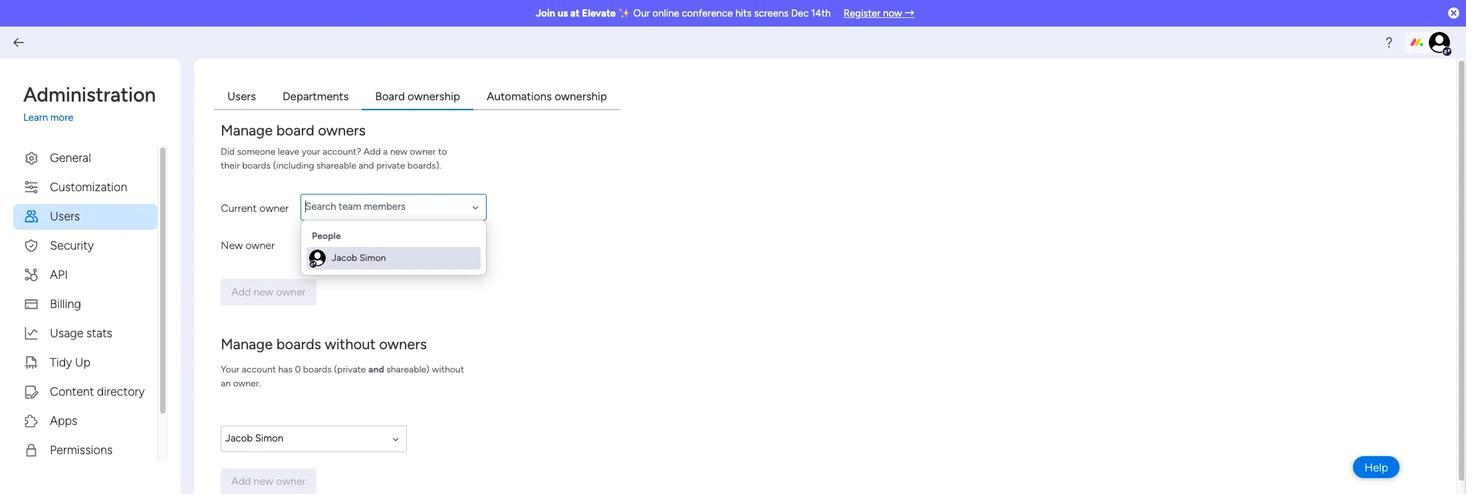 Task type: locate. For each thing, give the bounding box(es) containing it.
manage for manage boards without owners
[[221, 335, 273, 353]]

elevate
[[582, 7, 616, 19]]

current owner
[[221, 202, 289, 215]]

to
[[438, 146, 447, 157]]

conference
[[682, 7, 733, 19]]

owner up "boards)."
[[410, 146, 436, 157]]

screens
[[754, 7, 789, 19]]

0 vertical spatial users
[[227, 90, 256, 103]]

and right '(private'
[[368, 364, 384, 375]]

usage stats
[[50, 326, 112, 341]]

boards right 0 in the left of the page
[[303, 364, 332, 375]]

users
[[227, 90, 256, 103], [50, 209, 80, 224]]

2 ownership from the left
[[555, 90, 607, 103]]

manage up account
[[221, 335, 273, 353]]

users up did
[[227, 90, 256, 103]]

board ownership
[[375, 90, 460, 103]]

people
[[312, 231, 341, 242]]

owner inside manage board owners did someone leave your account? add a new owner to their boards (including shareable and private boards).
[[410, 146, 436, 157]]

1 vertical spatial owner
[[259, 202, 289, 215]]

account
[[242, 364, 276, 375]]

1 vertical spatial manage
[[221, 335, 273, 353]]

jacob
[[332, 253, 357, 264]]

1 horizontal spatial ownership
[[555, 90, 607, 103]]

security button
[[13, 233, 158, 259]]

owners inside manage board owners did someone leave your account? add a new owner to their boards (including shareable and private boards).
[[318, 121, 366, 139]]

shareable) without an owner.
[[221, 364, 464, 389]]

0 horizontal spatial owners
[[318, 121, 366, 139]]

owner right current
[[259, 202, 289, 215]]

0 vertical spatial without
[[325, 335, 376, 353]]

1 horizontal spatial owners
[[379, 335, 427, 353]]

api
[[50, 268, 68, 282]]

directory
[[97, 385, 145, 399]]

owner right new
[[245, 239, 275, 252]]

owners up shareable)
[[379, 335, 427, 353]]

users up security
[[50, 209, 80, 224]]

0 vertical spatial owners
[[318, 121, 366, 139]]

owner for current owner
[[259, 202, 289, 215]]

our
[[633, 7, 650, 19]]

owner
[[410, 146, 436, 157], [259, 202, 289, 215], [245, 239, 275, 252]]

learn
[[23, 112, 48, 124]]

usage
[[50, 326, 83, 341]]

online
[[653, 7, 679, 19]]

owner for new owner
[[245, 239, 275, 252]]

stats
[[86, 326, 112, 341]]

shareable)
[[386, 364, 430, 375]]

leave
[[278, 146, 299, 157]]

us
[[558, 7, 568, 19]]

permissions button
[[13, 438, 158, 464]]

automations ownership link
[[473, 85, 620, 110]]

ownership right automations
[[555, 90, 607, 103]]

tidy up button
[[13, 350, 158, 376]]

jacob simon
[[332, 253, 386, 264]]

api button
[[13, 262, 158, 288]]

1 vertical spatial boards
[[276, 335, 321, 353]]

boards inside manage board owners did someone leave your account? add a new owner to their boards (including shareable and private boards).
[[242, 160, 271, 171]]

dec
[[791, 7, 809, 19]]

without up '(private'
[[325, 335, 376, 353]]

1 vertical spatial without
[[432, 364, 464, 375]]

None text field
[[301, 231, 487, 258]]

and
[[359, 160, 374, 171], [368, 364, 384, 375]]

at
[[570, 7, 580, 19]]

0 vertical spatial boards
[[242, 160, 271, 171]]

0 horizontal spatial users
[[50, 209, 80, 224]]

boards down "someone"
[[242, 160, 271, 171]]

manage up "someone"
[[221, 121, 273, 139]]

learn more link
[[23, 110, 168, 125]]

tidy
[[50, 355, 72, 370]]

board
[[375, 90, 405, 103]]

manage inside manage board owners did someone leave your account? add a new owner to their boards (including shareable and private boards).
[[221, 121, 273, 139]]

without
[[325, 335, 376, 353], [432, 364, 464, 375]]

current
[[221, 202, 257, 215]]

boards up 0 in the left of the page
[[276, 335, 321, 353]]

departments link
[[269, 85, 362, 110]]

manage for manage board owners did someone leave your account? add a new owner to their boards (including shareable and private boards).
[[221, 121, 273, 139]]

None text field
[[301, 194, 487, 220], [221, 426, 407, 453], [301, 194, 487, 220], [221, 426, 407, 453]]

users button
[[13, 204, 158, 230]]

tidy up
[[50, 355, 91, 370]]

1 manage from the top
[[221, 121, 273, 139]]

1 horizontal spatial without
[[432, 364, 464, 375]]

board ownership link
[[362, 85, 473, 110]]

2 manage from the top
[[221, 335, 273, 353]]

0 horizontal spatial ownership
[[408, 90, 460, 103]]

Search team members text field
[[301, 194, 487, 220], [221, 426, 407, 453]]

manage boards without owners
[[221, 335, 427, 353]]

simon
[[360, 253, 386, 264]]

permissions
[[50, 443, 113, 458]]

users inside "button"
[[50, 209, 80, 224]]

boards).
[[407, 160, 441, 171]]

owners
[[318, 121, 366, 139], [379, 335, 427, 353]]

2 vertical spatial owner
[[245, 239, 275, 252]]

ownership
[[408, 90, 460, 103], [555, 90, 607, 103]]

content directory
[[50, 385, 145, 399]]

more
[[50, 112, 73, 124]]

and down "add"
[[359, 160, 374, 171]]

has
[[278, 364, 293, 375]]

1 vertical spatial users
[[50, 209, 80, 224]]

without right shareable)
[[432, 364, 464, 375]]

ownership right board
[[408, 90, 460, 103]]

0 vertical spatial and
[[359, 160, 374, 171]]

customization
[[50, 180, 127, 195]]

boards
[[242, 160, 271, 171], [276, 335, 321, 353], [303, 364, 332, 375]]

0 horizontal spatial without
[[325, 335, 376, 353]]

0 vertical spatial manage
[[221, 121, 273, 139]]

0 vertical spatial owner
[[410, 146, 436, 157]]

owners up account?
[[318, 121, 366, 139]]

help
[[1365, 461, 1388, 474]]

register now → link
[[844, 7, 915, 19]]

shareable
[[316, 160, 356, 171]]

security
[[50, 238, 94, 253]]

automations ownership
[[487, 90, 607, 103]]

1 vertical spatial search team members text field
[[221, 426, 407, 453]]

1 ownership from the left
[[408, 90, 460, 103]]



Task type: describe. For each thing, give the bounding box(es) containing it.
(including
[[273, 160, 314, 171]]

general button
[[13, 145, 158, 171]]

content
[[50, 385, 94, 399]]

0 vertical spatial search team members text field
[[301, 194, 487, 220]]

without inside shareable) without an owner.
[[432, 364, 464, 375]]

back to workspace image
[[12, 36, 25, 49]]

billing button
[[13, 292, 158, 318]]

add
[[364, 146, 381, 157]]

automations
[[487, 90, 552, 103]]

ownership for board ownership
[[408, 90, 460, 103]]

did
[[221, 146, 235, 157]]

manage board owners did someone leave your account? add a new owner to their boards (including shareable and private boards).
[[221, 121, 447, 171]]

general
[[50, 151, 91, 165]]

account?
[[323, 146, 361, 157]]

jacob simon image
[[1429, 32, 1450, 53]]

board
[[276, 121, 314, 139]]

join
[[536, 7, 555, 19]]

usage stats button
[[13, 321, 158, 347]]

1 vertical spatial and
[[368, 364, 384, 375]]

1 vertical spatial owners
[[379, 335, 427, 353]]

help button
[[1353, 457, 1400, 479]]

customization button
[[13, 175, 158, 200]]

1 horizontal spatial users
[[227, 90, 256, 103]]

✨
[[618, 7, 631, 19]]

an
[[221, 378, 231, 389]]

billing
[[50, 297, 81, 312]]

their
[[221, 160, 240, 171]]

(private
[[334, 364, 366, 375]]

14th
[[811, 7, 831, 19]]

content directory button
[[13, 379, 158, 405]]

register
[[844, 7, 881, 19]]

jacob simon link
[[307, 247, 481, 270]]

your
[[221, 364, 240, 375]]

join us at elevate ✨ our online conference hits screens dec 14th
[[536, 7, 831, 19]]

a
[[383, 146, 388, 157]]

departments
[[283, 90, 349, 103]]

help image
[[1383, 36, 1396, 49]]

your account has 0 boards (private and
[[221, 364, 384, 375]]

private
[[376, 160, 405, 171]]

hits
[[735, 7, 752, 19]]

new owner
[[221, 239, 275, 252]]

your
[[302, 146, 320, 157]]

→
[[905, 7, 915, 19]]

and inside manage board owners did someone leave your account? add a new owner to their boards (including shareable and private boards).
[[359, 160, 374, 171]]

now
[[883, 7, 902, 19]]

2 vertical spatial boards
[[303, 364, 332, 375]]

apps button
[[13, 409, 158, 435]]

ownership for automations ownership
[[555, 90, 607, 103]]

apps
[[50, 414, 77, 429]]

up
[[75, 355, 91, 370]]

owner.
[[233, 378, 261, 389]]

new
[[390, 146, 408, 157]]

administration learn more
[[23, 83, 156, 124]]

someone
[[237, 146, 276, 157]]

administration
[[23, 83, 156, 107]]

new
[[221, 239, 243, 252]]

users link
[[214, 85, 269, 110]]

0
[[295, 364, 301, 375]]

register now →
[[844, 7, 915, 19]]



Task type: vqa. For each thing, say whether or not it's contained in the screenshot.
Tidy Up button
yes



